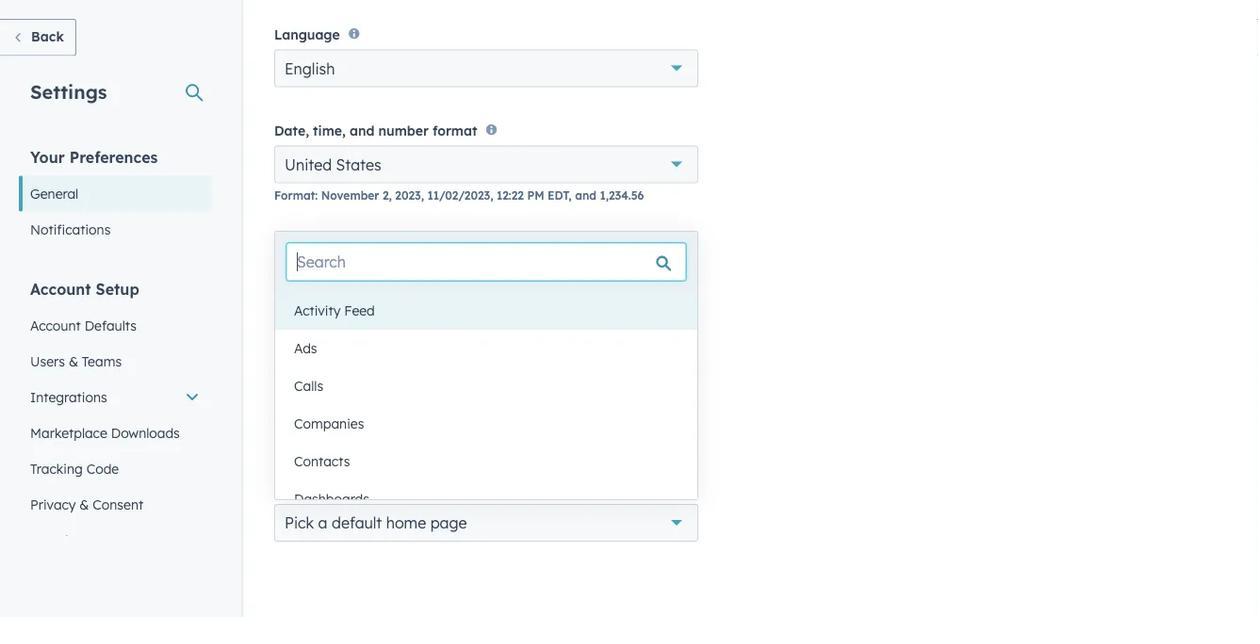Task type: vqa. For each thing, say whether or not it's contained in the screenshot.
Language
yes



Task type: locate. For each thing, give the bounding box(es) containing it.
integrations button
[[19, 379, 211, 415]]

your preferences element
[[19, 147, 211, 247]]

ads
[[294, 340, 317, 357]]

account.
[[481, 434, 534, 451]]

this
[[345, 260, 365, 274], [397, 434, 419, 451]]

number up information
[[407, 260, 450, 274]]

companies
[[294, 416, 364, 432]]

0 vertical spatial and
[[350, 122, 375, 139]]

account up account defaults
[[30, 279, 91, 298]]

default
[[332, 514, 382, 532]]

this up workflow
[[345, 260, 365, 274]]

for up information
[[431, 277, 447, 291]]

(read more) .
[[476, 294, 546, 308]]

, right pm
[[569, 189, 572, 203]]

to up owner
[[453, 260, 465, 274]]

english
[[285, 59, 335, 78]]

tracking code link
[[19, 451, 211, 487]]

1 vertical spatial for
[[356, 294, 372, 308]]

,
[[421, 189, 424, 203], [490, 189, 493, 203], [569, 189, 572, 203]]

defaults up only
[[274, 408, 353, 431]]

0 horizontal spatial and
[[350, 122, 375, 139]]

1 vertical spatial this
[[397, 434, 419, 451]]

2 account from the top
[[30, 317, 81, 334]]

list box containing activity feed
[[275, 292, 697, 518]]

dashboards button
[[275, 481, 697, 518]]

0 horizontal spatial &
[[69, 353, 78, 369]]

account defaults
[[30, 317, 137, 334]]

united states button
[[274, 146, 698, 183]]

marketplace
[[30, 425, 107, 441]]

to right 'applies'
[[380, 434, 393, 451]]

2 vertical spatial number
[[407, 260, 450, 274]]

this inside we may use this phone number to contact you about security events, sending workflow sms, and for owner property values. please refer to our privacy policy for more information
[[345, 260, 365, 274]]

users & teams
[[30, 353, 122, 369]]

code
[[86, 460, 119, 477]]

defaults up 'users & teams' link
[[85, 317, 137, 334]]

list box
[[275, 292, 697, 518]]

2 vertical spatial and
[[406, 277, 427, 291]]

1 vertical spatial number
[[319, 239, 369, 256]]

property
[[488, 277, 537, 291]]

1 horizontal spatial this
[[397, 434, 419, 451]]

2 horizontal spatial to
[[651, 277, 663, 291]]

default home page
[[274, 481, 401, 497]]

1 horizontal spatial for
[[431, 277, 447, 291]]

a
[[318, 514, 327, 532]]

for down workflow
[[356, 294, 372, 308]]

1 vertical spatial account
[[30, 317, 81, 334]]

1 horizontal spatial defaults
[[274, 408, 353, 431]]

1 vertical spatial and
[[575, 189, 596, 203]]

activity
[[294, 302, 341, 319]]

number up "use"
[[319, 239, 369, 256]]

, right 2,
[[421, 189, 424, 203]]

account
[[30, 279, 91, 298], [30, 317, 81, 334]]

1 account from the top
[[30, 279, 91, 298]]

2 vertical spatial to
[[380, 434, 393, 451]]

3 , from the left
[[569, 189, 572, 203]]

1 vertical spatial to
[[651, 277, 663, 291]]

1 horizontal spatial and
[[406, 277, 427, 291]]

0 vertical spatial this
[[345, 260, 365, 274]]

phone
[[369, 260, 403, 274]]

only
[[302, 434, 328, 451]]

united states
[[285, 155, 381, 174]]

2 horizontal spatial ,
[[569, 189, 572, 203]]

date,
[[274, 122, 309, 139]]

workflow
[[321, 277, 372, 291]]

and inside we may use this phone number to contact you about security events, sending workflow sms, and for owner property values. please refer to our privacy policy for more information
[[406, 277, 427, 291]]

security
[[30, 532, 81, 548]]

0 vertical spatial account
[[30, 279, 91, 298]]

1 vertical spatial &
[[79, 496, 89, 513]]

owner
[[450, 277, 484, 291]]

and right the edt on the left
[[575, 189, 596, 203]]

for
[[431, 277, 447, 291], [356, 294, 372, 308]]

0 horizontal spatial this
[[345, 260, 365, 274]]

tracking
[[30, 460, 83, 477]]

account up users
[[30, 317, 81, 334]]

0 horizontal spatial for
[[356, 294, 372, 308]]

to
[[453, 260, 465, 274], [651, 277, 663, 291], [380, 434, 393, 451]]

0 horizontal spatial defaults
[[85, 317, 137, 334]]

settings
[[30, 80, 107, 103]]

notifications
[[30, 221, 111, 237]]

& right users
[[69, 353, 78, 369]]

back
[[31, 28, 64, 45]]

1,234.56
[[600, 189, 644, 203]]

november
[[321, 189, 379, 203]]

0 vertical spatial &
[[69, 353, 78, 369]]

tracking code
[[30, 460, 119, 477]]

1 vertical spatial defaults
[[274, 408, 353, 431]]

contacts button
[[275, 443, 697, 481]]

and right sms,
[[406, 277, 427, 291]]

format : november 2, 2023 , 11/02/2023 , 12:22 pm edt , and 1,234.56
[[274, 189, 644, 203]]

number
[[378, 122, 429, 139], [319, 239, 369, 256], [407, 260, 450, 274]]

1 horizontal spatial to
[[453, 260, 465, 274]]

calls button
[[275, 368, 697, 405]]

calls
[[294, 378, 323, 394]]

this left 'hubspot'
[[397, 434, 419, 451]]

& right privacy
[[79, 496, 89, 513]]

0 horizontal spatial to
[[380, 434, 393, 451]]

2 horizontal spatial and
[[575, 189, 596, 203]]

privacy
[[30, 496, 76, 513]]

number left format
[[378, 122, 429, 139]]

and
[[350, 122, 375, 139], [575, 189, 596, 203], [406, 277, 427, 291]]

this inside the defaults this only applies to this hubspot account.
[[397, 434, 419, 451]]

2,
[[383, 189, 392, 203]]

privacy & consent
[[30, 496, 143, 513]]

1 horizontal spatial ,
[[490, 189, 493, 203]]

to left our
[[651, 277, 663, 291]]

and right time, on the left
[[350, 122, 375, 139]]

1 horizontal spatial &
[[79, 496, 89, 513]]

None telephone field
[[336, 314, 527, 351]]

, left the 12:22
[[490, 189, 493, 203]]

defaults
[[85, 317, 137, 334], [274, 408, 353, 431]]

contact
[[468, 260, 510, 274]]

12:22
[[497, 189, 524, 203]]

activity feed button
[[275, 292, 697, 330]]

more)
[[510, 294, 544, 308]]

0 horizontal spatial ,
[[421, 189, 424, 203]]

pick a default home page button
[[274, 504, 698, 542]]

events,
[[621, 260, 661, 274]]

account setup element
[[19, 278, 211, 558]]

0 vertical spatial defaults
[[85, 317, 137, 334]]

general
[[30, 185, 78, 202]]



Task type: describe. For each thing, give the bounding box(es) containing it.
account for account defaults
[[30, 317, 81, 334]]

users
[[30, 353, 65, 369]]

united
[[285, 155, 332, 174]]

0 vertical spatial for
[[431, 277, 447, 291]]

.
[[544, 294, 546, 308]]

Search search field
[[286, 243, 686, 281]]

🇺🇸
[[285, 319, 303, 343]]

& for privacy
[[79, 496, 89, 513]]

policy
[[319, 294, 353, 308]]

1 , from the left
[[421, 189, 424, 203]]

marketplace downloads
[[30, 425, 180, 441]]

please
[[582, 277, 618, 291]]

home
[[326, 481, 364, 497]]

we
[[274, 260, 292, 274]]

you
[[513, 260, 534, 274]]

account for account setup
[[30, 279, 91, 298]]

(read
[[476, 294, 507, 308]]

phone number
[[274, 239, 369, 256]]

integrations
[[30, 389, 107, 405]]

privacy & consent link
[[19, 487, 211, 523]]

about
[[537, 260, 570, 274]]

may
[[295, 260, 320, 274]]

teams
[[82, 353, 122, 369]]

contacts
[[294, 453, 350, 470]]

english button
[[274, 49, 698, 87]]

companies button
[[275, 405, 697, 443]]

11/02/2023
[[427, 189, 490, 203]]

consent
[[93, 496, 143, 513]]

language
[[274, 26, 340, 42]]

page
[[368, 481, 401, 497]]

refer
[[621, 277, 648, 291]]

defaults this only applies to this hubspot account.
[[274, 408, 534, 451]]

account defaults link
[[19, 308, 211, 343]]

sms,
[[376, 277, 403, 291]]

defaults inside "account setup" element
[[85, 317, 137, 334]]

setup
[[96, 279, 139, 298]]

general link
[[19, 176, 211, 212]]

phone number element
[[274, 314, 698, 351]]

back link
[[0, 19, 76, 56]]

security
[[574, 260, 618, 274]]

activity feed
[[294, 302, 375, 319]]

feed
[[344, 302, 375, 319]]

ads button
[[275, 330, 697, 368]]

this
[[274, 434, 299, 451]]

edt
[[548, 189, 569, 203]]

applies
[[332, 434, 376, 451]]

home
[[386, 514, 426, 532]]

🇺🇸 button
[[274, 314, 335, 351]]

2023
[[395, 189, 421, 203]]

your preferences
[[30, 147, 158, 166]]

states
[[336, 155, 381, 174]]

security link
[[19, 523, 211, 558]]

format
[[274, 189, 315, 203]]

more
[[375, 294, 404, 308]]

dashboards
[[294, 491, 369, 507]]

our
[[666, 277, 685, 291]]

pick a default home page
[[285, 514, 467, 532]]

pick
[[285, 514, 314, 532]]

:
[[315, 189, 318, 203]]

use
[[323, 260, 342, 274]]

your
[[30, 147, 65, 166]]

page
[[430, 514, 467, 532]]

time,
[[313, 122, 346, 139]]

0 vertical spatial to
[[453, 260, 465, 274]]

number inside we may use this phone number to contact you about security events, sending workflow sms, and for owner property values. please refer to our privacy policy for more information
[[407, 260, 450, 274]]

0 vertical spatial number
[[378, 122, 429, 139]]

default
[[274, 481, 322, 497]]

pm
[[527, 189, 544, 203]]

& for users
[[69, 353, 78, 369]]

privacy
[[274, 294, 316, 308]]

values.
[[540, 277, 578, 291]]

2 , from the left
[[490, 189, 493, 203]]

defaults inside the defaults this only applies to this hubspot account.
[[274, 408, 353, 431]]

to inside the defaults this only applies to this hubspot account.
[[380, 434, 393, 451]]

users & teams link
[[19, 343, 211, 379]]

phone
[[274, 239, 315, 256]]

hubspot
[[423, 434, 478, 451]]

(read more) link
[[476, 294, 544, 308]]

we may use this phone number to contact you about security events, sending workflow sms, and for owner property values. please refer to our privacy policy for more information
[[274, 260, 685, 308]]

account setup
[[30, 279, 139, 298]]



